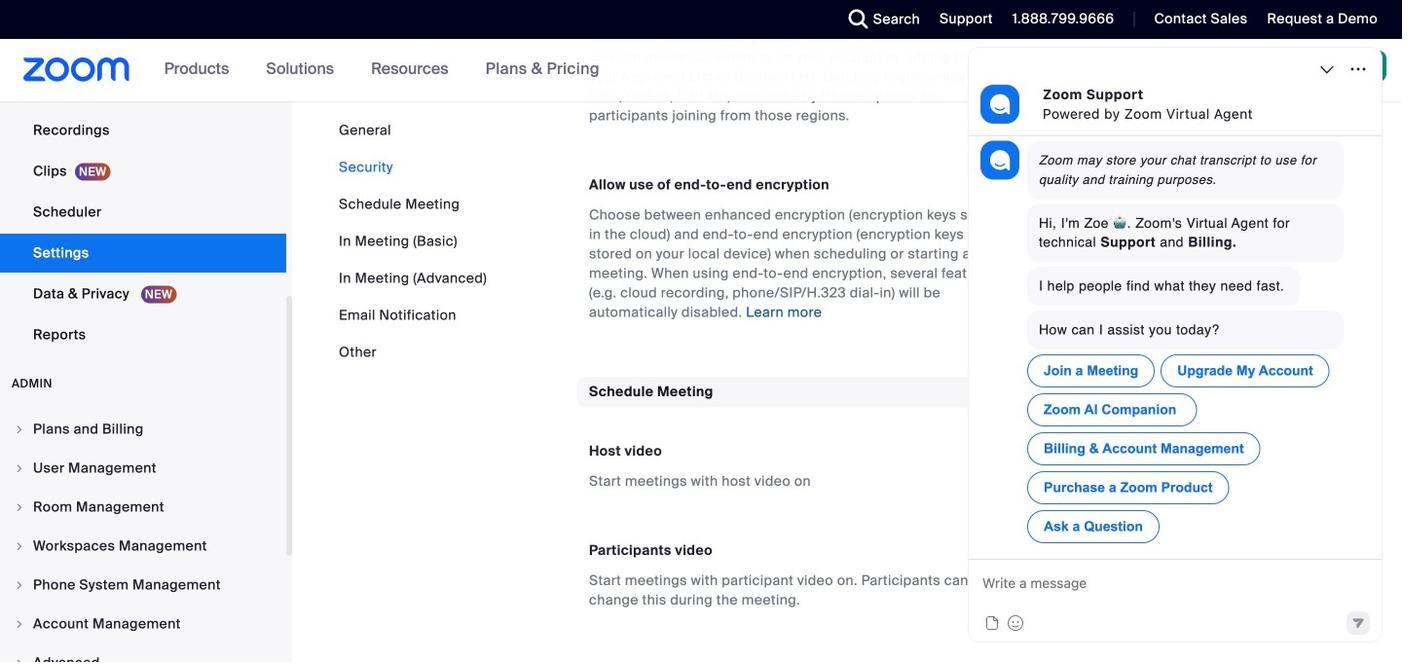 Task type: locate. For each thing, give the bounding box(es) containing it.
0 vertical spatial right image
[[14, 462, 25, 474]]

right image for 5th menu item from the top
[[14, 579, 25, 591]]

right image for first menu item from the bottom of the admin menu menu
[[14, 657, 25, 662]]

2 right image from the top
[[14, 501, 25, 513]]

1 right image from the top
[[14, 424, 25, 435]]

5 right image from the top
[[14, 657, 25, 662]]

menu item
[[0, 411, 286, 448], [0, 450, 286, 487], [0, 489, 286, 526], [0, 528, 286, 565], [0, 567, 286, 604], [0, 606, 286, 643], [0, 645, 286, 662]]

banner
[[0, 39, 1402, 103]]

5 menu item from the top
[[0, 567, 286, 604]]

right image for fourth menu item from the bottom
[[14, 540, 25, 552]]

1 right image from the top
[[14, 462, 25, 474]]

right image
[[14, 462, 25, 474], [14, 501, 25, 513]]

right image
[[14, 424, 25, 435], [14, 540, 25, 552], [14, 579, 25, 591], [14, 618, 25, 630], [14, 657, 25, 662]]

1 menu item from the top
[[0, 411, 286, 448]]

3 right image from the top
[[14, 579, 25, 591]]

schedule meeting element
[[577, 377, 1350, 662]]

2 right image from the top
[[14, 540, 25, 552]]

1 vertical spatial right image
[[14, 501, 25, 513]]

menu bar
[[339, 121, 487, 362]]

7 menu item from the top
[[0, 645, 286, 662]]

side navigation navigation
[[0, 0, 292, 662]]

4 right image from the top
[[14, 618, 25, 630]]



Task type: vqa. For each thing, say whether or not it's contained in the screenshot.
1st cell from the top of the page
no



Task type: describe. For each thing, give the bounding box(es) containing it.
right image for 2nd menu item from the bottom
[[14, 618, 25, 630]]

zoom logo image
[[23, 57, 130, 82]]

admin menu menu
[[0, 411, 286, 662]]

product information navigation
[[150, 39, 614, 101]]

meetings navigation
[[995, 39, 1402, 103]]

2 menu item from the top
[[0, 450, 286, 487]]

4 menu item from the top
[[0, 528, 286, 565]]

6 menu item from the top
[[0, 606, 286, 643]]

right image for 7th menu item from the bottom of the admin menu menu
[[14, 424, 25, 435]]

right image for 6th menu item from the bottom
[[14, 462, 25, 474]]

3 menu item from the top
[[0, 489, 286, 526]]

right image for 3rd menu item from the top of the admin menu menu
[[14, 501, 25, 513]]

personal menu menu
[[0, 0, 286, 356]]



